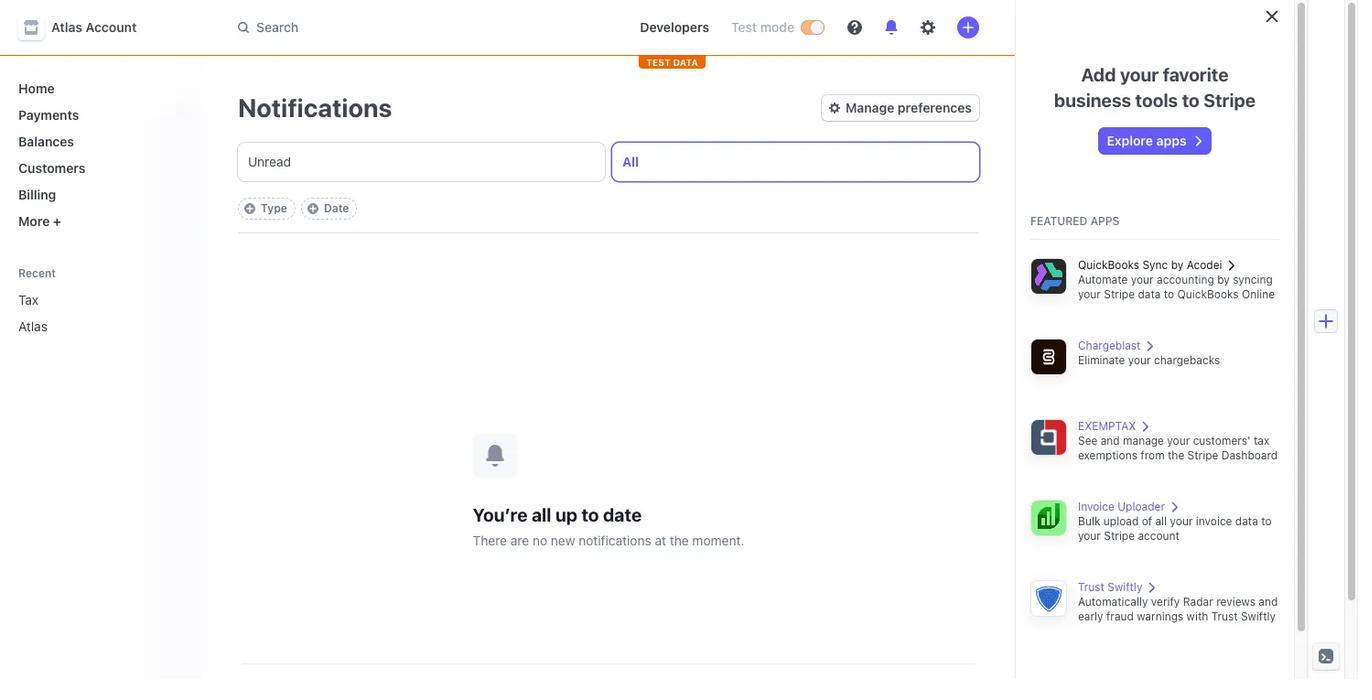 Task type: vqa. For each thing, say whether or not it's contained in the screenshot.
Remaining Balances "link"
no



Task type: describe. For each thing, give the bounding box(es) containing it.
all
[[623, 154, 639, 169]]

home
[[18, 81, 55, 96]]

online
[[1242, 287, 1275, 301]]

of
[[1142, 515, 1153, 528]]

trust inside automatically verify radar reviews and early fraud warnings with trust swiftly
[[1212, 610, 1238, 623]]

your down automate
[[1078, 287, 1101, 301]]

tab list containing unread
[[238, 143, 980, 181]]

to inside add your favorite business tools to stripe
[[1183, 90, 1200, 111]]

notifications
[[579, 532, 652, 548]]

more
[[18, 213, 50, 229]]

featured apps
[[1031, 214, 1120, 228]]

notifications
[[238, 92, 392, 123]]

radar
[[1184, 595, 1214, 609]]

account
[[86, 19, 137, 35]]

automate your accounting by syncing your stripe data to quickbooks online
[[1078, 273, 1275, 301]]

explore apps
[[1107, 133, 1187, 148]]

payments
[[18, 107, 79, 123]]

verify
[[1152, 595, 1180, 609]]

date
[[603, 504, 642, 525]]

syncing
[[1233, 273, 1273, 287]]

0 vertical spatial quickbooks
[[1078, 258, 1140, 272]]

sync
[[1143, 258, 1169, 272]]

add date image
[[308, 203, 319, 214]]

automatically verify radar reviews and early fraud warnings with trust swiftly
[[1078, 595, 1278, 623]]

tax
[[18, 292, 39, 308]]

see and manage your customers' tax exemptions from the stripe dashboard
[[1078, 434, 1278, 462]]

favorite
[[1163, 64, 1229, 85]]

stripe inside automate your accounting by syncing your stripe data to quickbooks online
[[1104, 287, 1135, 301]]

test mode
[[732, 19, 795, 35]]

manage
[[1123, 434, 1165, 448]]

developers
[[640, 19, 710, 35]]

warnings
[[1137, 610, 1184, 623]]

dashboard
[[1222, 449, 1278, 462]]

invoice
[[1196, 515, 1233, 528]]

home link
[[11, 73, 187, 103]]

see
[[1078, 434, 1098, 448]]

unread button
[[238, 143, 605, 181]]

atlas account button
[[18, 15, 155, 40]]

there
[[473, 532, 507, 548]]

swiftly inside automatically verify radar reviews and early fraud warnings with trust swiftly
[[1241, 610, 1276, 623]]

moment.
[[693, 532, 745, 548]]

exemptax image
[[1031, 419, 1068, 456]]

toolbar containing type
[[238, 198, 357, 220]]

to inside automate your accounting by syncing your stripe data to quickbooks online
[[1164, 287, 1175, 301]]

Search text field
[[227, 11, 611, 44]]

manage preferences link
[[822, 95, 980, 121]]

atlas for atlas
[[18, 319, 48, 334]]

chargeblast
[[1078, 339, 1141, 352]]

0 horizontal spatial by
[[1172, 258, 1184, 272]]

customers
[[18, 160, 86, 176]]

+
[[53, 213, 61, 229]]

date
[[324, 201, 349, 215]]

are
[[511, 532, 529, 548]]

0 vertical spatial swiftly
[[1108, 580, 1143, 594]]

the inside you're all up to date there are no new notifications at the moment.
[[670, 532, 689, 548]]

early
[[1078, 610, 1104, 623]]

balances
[[18, 134, 74, 149]]

by inside automate your accounting by syncing your stripe data to quickbooks online
[[1218, 273, 1230, 287]]

invoice uploader image
[[1031, 500, 1068, 537]]

reviews
[[1217, 595, 1256, 609]]

recent
[[18, 266, 56, 280]]

new
[[551, 532, 575, 548]]

apps
[[1157, 133, 1187, 148]]

0 vertical spatial trust
[[1078, 580, 1105, 594]]

your down quickbooks sync by acodei
[[1131, 273, 1154, 287]]

settings image
[[921, 20, 936, 35]]

add your favorite business tools to stripe
[[1055, 64, 1256, 111]]

quickbooks inside automate your accounting by syncing your stripe data to quickbooks online
[[1178, 287, 1239, 301]]

invoice uploader
[[1078, 500, 1165, 514]]

stripe inside add your favorite business tools to stripe
[[1204, 90, 1256, 111]]

test
[[732, 19, 757, 35]]

bulk upload of all your invoice data to your stripe account
[[1078, 515, 1272, 543]]

eliminate your chargebacks
[[1078, 353, 1221, 367]]

at
[[655, 532, 667, 548]]

accounting
[[1157, 273, 1215, 287]]

all inside you're all up to date there are no new notifications at the moment.
[[532, 504, 552, 525]]

your down bulk
[[1078, 529, 1101, 543]]

preferences
[[898, 100, 972, 115]]

chargebacks
[[1154, 353, 1221, 367]]



Task type: locate. For each thing, give the bounding box(es) containing it.
1 horizontal spatial by
[[1218, 273, 1230, 287]]

chargeblast image
[[1031, 339, 1068, 375]]

and inside automatically verify radar reviews and early fraud warnings with trust swiftly
[[1259, 595, 1278, 609]]

atlas account
[[51, 19, 137, 35]]

data
[[673, 57, 698, 68]]

customers'
[[1194, 434, 1251, 448]]

1 vertical spatial quickbooks
[[1178, 287, 1239, 301]]

Search search field
[[227, 11, 611, 44]]

swiftly
[[1108, 580, 1143, 594], [1241, 610, 1276, 623]]

1 vertical spatial trust
[[1212, 610, 1238, 623]]

recent navigation links element
[[0, 258, 201, 341]]

type
[[261, 201, 287, 215]]

search
[[256, 19, 299, 35]]

your up the tools in the top right of the page
[[1121, 64, 1159, 85]]

from
[[1141, 449, 1165, 462]]

swiftly up automatically
[[1108, 580, 1143, 594]]

billing link
[[11, 179, 187, 210]]

1 horizontal spatial quickbooks
[[1178, 287, 1239, 301]]

invoice
[[1078, 500, 1115, 514]]

atlas inside the atlas account button
[[51, 19, 82, 35]]

atlas left account
[[51, 19, 82, 35]]

data down quickbooks sync by acodei
[[1138, 287, 1161, 301]]

you're all up to date there are no new notifications at the moment.
[[473, 504, 745, 548]]

0 horizontal spatial all
[[532, 504, 552, 525]]

0 vertical spatial by
[[1172, 258, 1184, 272]]

your right manage at the bottom of page
[[1168, 434, 1190, 448]]

0 horizontal spatial and
[[1101, 434, 1120, 448]]

atlas down tax
[[18, 319, 48, 334]]

unread
[[248, 154, 291, 169]]

stripe down favorite
[[1204, 90, 1256, 111]]

explore apps link
[[1100, 128, 1211, 154]]

more +
[[18, 213, 61, 229]]

your inside see and manage your customers' tax exemptions from the stripe dashboard
[[1168, 434, 1190, 448]]

tax link
[[11, 285, 161, 315]]

to right up
[[582, 504, 599, 525]]

stripe down the upload
[[1104, 529, 1135, 543]]

business
[[1055, 90, 1132, 111]]

automatically
[[1078, 595, 1149, 609]]

add type image
[[244, 203, 255, 214]]

exemptions
[[1078, 449, 1138, 462]]

tab list
[[238, 143, 980, 181]]

test data
[[646, 57, 698, 68]]

up
[[556, 504, 578, 525]]

0 vertical spatial and
[[1101, 434, 1120, 448]]

1 vertical spatial the
[[670, 532, 689, 548]]

exemptax
[[1078, 419, 1137, 433]]

add
[[1082, 64, 1116, 85]]

quickbooks up automate
[[1078, 258, 1140, 272]]

balances link
[[11, 126, 187, 157]]

1 vertical spatial atlas
[[18, 319, 48, 334]]

core navigation links element
[[11, 73, 187, 236]]

swiftly down reviews
[[1241, 610, 1276, 623]]

atlas
[[51, 19, 82, 35], [18, 319, 48, 334]]

the right from
[[1168, 449, 1185, 462]]

1 vertical spatial and
[[1259, 595, 1278, 609]]

quickbooks down accounting in the right of the page
[[1178, 287, 1239, 301]]

and right reviews
[[1259, 595, 1278, 609]]

your down "chargeblast" on the right
[[1129, 353, 1151, 367]]

0 vertical spatial atlas
[[51, 19, 82, 35]]

to down accounting in the right of the page
[[1164, 287, 1175, 301]]

and
[[1101, 434, 1120, 448], [1259, 595, 1278, 609]]

stripe
[[1204, 90, 1256, 111], [1104, 287, 1135, 301], [1188, 449, 1219, 462], [1104, 529, 1135, 543]]

atlas for atlas account
[[51, 19, 82, 35]]

your
[[1121, 64, 1159, 85], [1131, 273, 1154, 287], [1078, 287, 1101, 301], [1129, 353, 1151, 367], [1168, 434, 1190, 448], [1171, 515, 1193, 528], [1078, 529, 1101, 543]]

0 horizontal spatial quickbooks
[[1078, 258, 1140, 272]]

tax
[[1254, 434, 1270, 448]]

stripe down automate
[[1104, 287, 1135, 301]]

data
[[1138, 287, 1161, 301], [1236, 515, 1259, 528]]

data right invoice
[[1236, 515, 1259, 528]]

0 vertical spatial data
[[1138, 287, 1161, 301]]

1 vertical spatial data
[[1236, 515, 1259, 528]]

the
[[1168, 449, 1185, 462], [670, 532, 689, 548]]

all inside bulk upload of all your invoice data to your stripe account
[[1156, 515, 1167, 528]]

stripe inside see and manage your customers' tax exemptions from the stripe dashboard
[[1188, 449, 1219, 462]]

1 vertical spatial by
[[1218, 273, 1230, 287]]

all left up
[[532, 504, 552, 525]]

automate
[[1078, 273, 1128, 287]]

data inside automate your accounting by syncing your stripe data to quickbooks online
[[1138, 287, 1161, 301]]

trust up automatically
[[1078, 580, 1105, 594]]

explore
[[1107, 133, 1154, 148]]

toolbar
[[238, 198, 357, 220]]

0 horizontal spatial swiftly
[[1108, 580, 1143, 594]]

with
[[1187, 610, 1209, 623]]

recent element
[[0, 285, 201, 341]]

and up exemptions at the right of the page
[[1101, 434, 1120, 448]]

apps
[[1091, 214, 1120, 228]]

0 vertical spatial the
[[1168, 449, 1185, 462]]

1 horizontal spatial atlas
[[51, 19, 82, 35]]

stripe inside bulk upload of all your invoice data to your stripe account
[[1104, 529, 1135, 543]]

tools
[[1136, 90, 1178, 111]]

trust swiftly
[[1078, 580, 1143, 594]]

the right at
[[670, 532, 689, 548]]

1 horizontal spatial data
[[1236, 515, 1259, 528]]

bulk
[[1078, 515, 1101, 528]]

1 horizontal spatial and
[[1259, 595, 1278, 609]]

your up account at bottom right
[[1171, 515, 1193, 528]]

1 horizontal spatial trust
[[1212, 610, 1238, 623]]

no
[[533, 532, 548, 548]]

1 horizontal spatial swiftly
[[1241, 610, 1276, 623]]

billing
[[18, 187, 56, 202]]

and inside see and manage your customers' tax exemptions from the stripe dashboard
[[1101, 434, 1120, 448]]

by down acodei
[[1218, 273, 1230, 287]]

all right 'of'
[[1156, 515, 1167, 528]]

test
[[646, 57, 671, 68]]

atlas link
[[11, 311, 161, 341]]

you're
[[473, 504, 528, 525]]

data inside bulk upload of all your invoice data to your stripe account
[[1236, 515, 1259, 528]]

your inside add your favorite business tools to stripe
[[1121, 64, 1159, 85]]

0 horizontal spatial trust
[[1078, 580, 1105, 594]]

to right invoice
[[1262, 515, 1272, 528]]

0 horizontal spatial the
[[670, 532, 689, 548]]

1 vertical spatial swiftly
[[1241, 610, 1276, 623]]

to down favorite
[[1183, 90, 1200, 111]]

stripe down "customers'"
[[1188, 449, 1219, 462]]

by
[[1172, 258, 1184, 272], [1218, 273, 1230, 287]]

fraud
[[1107, 610, 1134, 623]]

acodei
[[1187, 258, 1223, 272]]

customers link
[[11, 153, 187, 183]]

to inside bulk upload of all your invoice data to your stripe account
[[1262, 515, 1272, 528]]

atlas inside atlas link
[[18, 319, 48, 334]]

developers link
[[633, 13, 717, 42]]

the inside see and manage your customers' tax exemptions from the stripe dashboard
[[1168, 449, 1185, 462]]

payments link
[[11, 100, 187, 130]]

trust down reviews
[[1212, 610, 1238, 623]]

manage preferences
[[846, 100, 972, 115]]

featured
[[1031, 214, 1088, 228]]

quickbooks sync by acodei image
[[1031, 258, 1068, 295]]

to inside you're all up to date there are no new notifications at the moment.
[[582, 504, 599, 525]]

eliminate
[[1078, 353, 1125, 367]]

1 horizontal spatial all
[[1156, 515, 1167, 528]]

account
[[1138, 529, 1180, 543]]

help image
[[848, 20, 862, 35]]

manage
[[846, 100, 895, 115]]

trust
[[1078, 580, 1105, 594], [1212, 610, 1238, 623]]

1 horizontal spatial the
[[1168, 449, 1185, 462]]

0 horizontal spatial atlas
[[18, 319, 48, 334]]

upload
[[1104, 515, 1139, 528]]

trust swiftly image
[[1031, 580, 1068, 617]]

by up accounting in the right of the page
[[1172, 258, 1184, 272]]

quickbooks sync by acodei
[[1078, 258, 1223, 272]]

0 horizontal spatial data
[[1138, 287, 1161, 301]]

mode
[[761, 19, 795, 35]]



